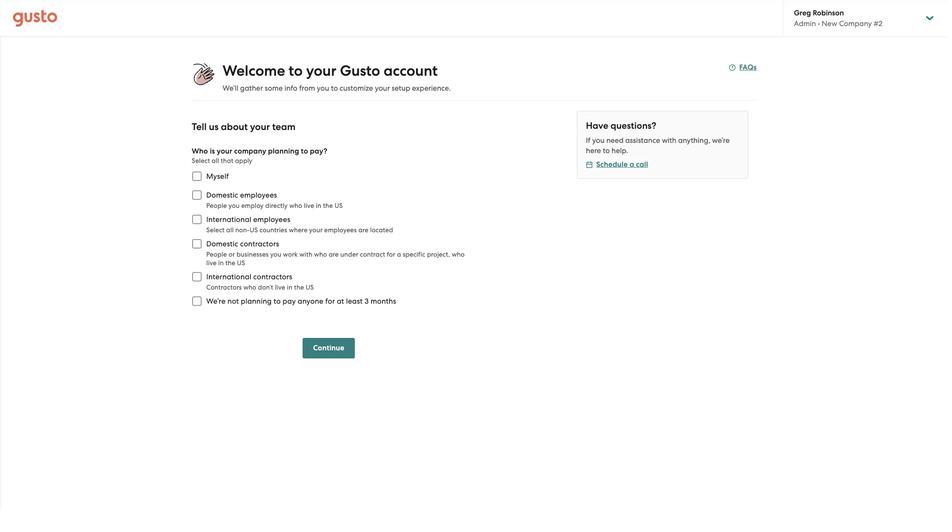 Task type: describe. For each thing, give the bounding box(es) containing it.
info
[[285, 84, 297, 92]]

0 horizontal spatial for
[[325, 297, 335, 306]]

under
[[340, 251, 358, 259]]

for inside people or businesses you work with who are under contract for a specific project, who live in the us
[[387, 251, 395, 259]]

non-
[[235, 226, 250, 234]]

live inside people or businesses you work with who are under contract for a specific project, who live in the us
[[206, 259, 217, 267]]

from
[[299, 84, 315, 92]]

employees for international employees
[[253, 215, 290, 224]]

schedule a call
[[596, 160, 648, 169]]

customize
[[340, 84, 373, 92]]

need
[[606, 136, 624, 145]]

here
[[586, 146, 601, 155]]

welcome
[[223, 62, 285, 80]]

at
[[337, 297, 344, 306]]

company
[[234, 147, 266, 156]]

1 horizontal spatial the
[[294, 284, 304, 291]]

to up info
[[289, 62, 303, 80]]

who left under at the left of page
[[314, 251, 327, 259]]

not
[[227, 297, 239, 306]]

anything,
[[678, 136, 710, 145]]

2 horizontal spatial in
[[316, 202, 321, 210]]

international employees
[[206, 215, 290, 224]]

schedule
[[596, 160, 628, 169]]

continue
[[313, 344, 344, 353]]

myself
[[206, 172, 229, 181]]

some
[[265, 84, 283, 92]]

domestic contractors
[[206, 240, 279, 248]]

planning inside who is your company planning to pay? select all that apply
[[268, 147, 299, 156]]

experience.
[[412, 84, 451, 92]]

months
[[371, 297, 396, 306]]

if you need assistance with anything, we're here to help.
[[586, 136, 730, 155]]

international for international employees
[[206, 215, 251, 224]]

team
[[272, 121, 296, 133]]

1 vertical spatial select
[[206, 226, 225, 234]]

you inside if you need assistance with anything, we're here to help.
[[592, 136, 605, 145]]

apply
[[235, 157, 252, 165]]

who right "project,"
[[452, 251, 465, 259]]

the inside people or businesses you work with who are under contract for a specific project, who live in the us
[[225, 259, 235, 267]]

we'll
[[223, 84, 238, 92]]

International contractors checkbox
[[187, 268, 206, 286]]

or
[[229, 251, 235, 259]]

2 vertical spatial employees
[[324, 226, 357, 234]]

a inside button
[[630, 160, 634, 169]]

select all non-us countries where your employees are located
[[206, 226, 393, 234]]

your right where
[[309, 226, 323, 234]]

1 horizontal spatial are
[[358, 226, 368, 234]]

gusto
[[340, 62, 380, 80]]

that
[[221, 157, 233, 165]]

your left team
[[250, 121, 270, 133]]

anyone
[[298, 297, 323, 306]]

pay?
[[310, 147, 327, 156]]

have questions?
[[586, 120, 656, 131]]

2 horizontal spatial the
[[323, 202, 333, 210]]

contractors who don't live in the us
[[206, 284, 314, 291]]

account
[[384, 62, 438, 80]]

admin
[[794, 19, 816, 28]]

#2
[[874, 19, 883, 28]]

company
[[839, 19, 872, 28]]

1 vertical spatial all
[[226, 226, 234, 234]]

all inside who is your company planning to pay? select all that apply
[[212, 157, 219, 165]]

3
[[365, 297, 369, 306]]

a inside people or businesses you work with who are under contract for a specific project, who live in the us
[[397, 251, 401, 259]]

who is your company planning to pay? select all that apply
[[192, 147, 327, 165]]

with inside people or businesses you work with who are under contract for a specific project, who live in the us
[[299, 251, 312, 259]]

businesses
[[237, 251, 269, 259]]

to left customize
[[331, 84, 338, 92]]

domestic for domestic employees
[[206, 191, 238, 199]]

where
[[289, 226, 308, 234]]

directly
[[265, 202, 288, 210]]

people you employ directly who live in the us
[[206, 202, 343, 210]]

you inside people or businesses you work with who are under contract for a specific project, who live in the us
[[270, 251, 281, 259]]

greg robinson admin • new company #2
[[794, 9, 883, 28]]

located
[[370, 226, 393, 234]]



Task type: locate. For each thing, give the bounding box(es) containing it.
help.
[[612, 146, 628, 155]]

0 horizontal spatial are
[[329, 251, 339, 259]]

select down who
[[192, 157, 210, 165]]

0 vertical spatial for
[[387, 251, 395, 259]]

home image
[[13, 10, 57, 27]]

0 vertical spatial are
[[358, 226, 368, 234]]

project,
[[427, 251, 450, 259]]

continue button
[[303, 338, 355, 359]]

are left located
[[358, 226, 368, 234]]

0 vertical spatial the
[[323, 202, 333, 210]]

1 vertical spatial with
[[299, 251, 312, 259]]

1 vertical spatial are
[[329, 251, 339, 259]]

international for international contractors
[[206, 273, 251, 281]]

countries
[[260, 226, 287, 234]]

1 vertical spatial a
[[397, 251, 401, 259]]

employees up countries
[[253, 215, 290, 224]]

live up international contractors option at the bottom of page
[[206, 259, 217, 267]]

0 horizontal spatial live
[[206, 259, 217, 267]]

employees up under at the left of page
[[324, 226, 357, 234]]

in
[[316, 202, 321, 210], [218, 259, 224, 267], [287, 284, 292, 291]]

1 vertical spatial planning
[[241, 297, 272, 306]]

contractors up the don't
[[253, 273, 292, 281]]

to left pay
[[274, 297, 281, 306]]

greg
[[794, 9, 811, 18]]

to right here
[[603, 146, 610, 155]]

for left at
[[325, 297, 335, 306]]

1 horizontal spatial all
[[226, 226, 234, 234]]

0 vertical spatial select
[[192, 157, 210, 165]]

in up pay
[[287, 284, 292, 291]]

assistance
[[625, 136, 660, 145]]

we're not planning to pay anyone for at least 3 months
[[206, 297, 396, 306]]

your up that
[[217, 147, 232, 156]]

2 people from the top
[[206, 251, 227, 259]]

the up we're not planning to pay anyone for at least 3 months on the bottom left of page
[[294, 284, 304, 291]]

domestic for domestic contractors
[[206, 240, 238, 248]]

robinson
[[813, 9, 844, 18]]

employees for domestic employees
[[240, 191, 277, 199]]

1 vertical spatial contractors
[[253, 273, 292, 281]]

us inside people or businesses you work with who are under contract for a specific project, who live in the us
[[237, 259, 245, 267]]

1 vertical spatial live
[[206, 259, 217, 267]]

the
[[323, 202, 333, 210], [225, 259, 235, 267], [294, 284, 304, 291]]

contractors for domestic contractors
[[240, 240, 279, 248]]

a left call
[[630, 160, 634, 169]]

with right work
[[299, 251, 312, 259]]

in up select all non-us countries where your employees are located on the left top
[[316, 202, 321, 210]]

1 vertical spatial for
[[325, 297, 335, 306]]

live
[[304, 202, 314, 210], [206, 259, 217, 267], [275, 284, 285, 291]]

we're
[[206, 297, 226, 306]]

0 horizontal spatial a
[[397, 251, 401, 259]]

contract
[[360, 251, 385, 259]]

we're
[[712, 136, 730, 145]]

your inside who is your company planning to pay? select all that apply
[[217, 147, 232, 156]]

are left under at the left of page
[[329, 251, 339, 259]]

you down domestic employees
[[229, 202, 240, 210]]

0 vertical spatial in
[[316, 202, 321, 210]]

your
[[306, 62, 336, 80], [375, 84, 390, 92], [250, 121, 270, 133], [217, 147, 232, 156], [309, 226, 323, 234]]

live up select all non-us countries where your employees are located on the left top
[[304, 202, 314, 210]]

2 international from the top
[[206, 273, 251, 281]]

your up from
[[306, 62, 336, 80]]

0 vertical spatial a
[[630, 160, 634, 169]]

all
[[212, 157, 219, 165], [226, 226, 234, 234]]

for
[[387, 251, 395, 259], [325, 297, 335, 306]]

Domestic employees checkbox
[[187, 186, 206, 205]]

who right directly
[[289, 202, 302, 210]]

for right 'contract'
[[387, 251, 395, 259]]

you right from
[[317, 84, 329, 92]]

who down international contractors
[[243, 284, 256, 291]]

all down is
[[212, 157, 219, 165]]

to left pay? on the top
[[301, 147, 308, 156]]

employ
[[241, 202, 264, 210]]

employees up "employ"
[[240, 191, 277, 199]]

2 vertical spatial live
[[275, 284, 285, 291]]

a left specific
[[397, 251, 401, 259]]

2 vertical spatial the
[[294, 284, 304, 291]]

least
[[346, 297, 363, 306]]

gather
[[240, 84, 263, 92]]

1 vertical spatial in
[[218, 259, 224, 267]]

people
[[206, 202, 227, 210], [206, 251, 227, 259]]

you right if
[[592, 136, 605, 145]]

domestic
[[206, 191, 238, 199], [206, 240, 238, 248]]

0 vertical spatial people
[[206, 202, 227, 210]]

0 vertical spatial all
[[212, 157, 219, 165]]

faqs
[[739, 63, 757, 72]]

0 vertical spatial employees
[[240, 191, 277, 199]]

domestic down myself
[[206, 191, 238, 199]]

•
[[818, 19, 820, 28]]

1 vertical spatial international
[[206, 273, 251, 281]]

international
[[206, 215, 251, 224], [206, 273, 251, 281]]

new
[[822, 19, 837, 28]]

with left anything,
[[662, 136, 676, 145]]

who
[[289, 202, 302, 210], [314, 251, 327, 259], [452, 251, 465, 259], [243, 284, 256, 291]]

domestic employees
[[206, 191, 277, 199]]

are inside people or businesses you work with who are under contract for a specific project, who live in the us
[[329, 251, 339, 259]]

schedule a call button
[[586, 160, 648, 170]]

live right the don't
[[275, 284, 285, 291]]

1 vertical spatial people
[[206, 251, 227, 259]]

Myself checkbox
[[187, 167, 206, 186]]

0 vertical spatial with
[[662, 136, 676, 145]]

1 horizontal spatial in
[[287, 284, 292, 291]]

select up domestic contractors checkbox
[[206, 226, 225, 234]]

you
[[317, 84, 329, 92], [592, 136, 605, 145], [229, 202, 240, 210], [270, 251, 281, 259]]

1 vertical spatial the
[[225, 259, 235, 267]]

tell us about your team
[[192, 121, 296, 133]]

planning down contractors who don't live in the us
[[241, 297, 272, 306]]

0 horizontal spatial the
[[225, 259, 235, 267]]

domestic up or
[[206, 240, 238, 248]]

planning
[[268, 147, 299, 156], [241, 297, 272, 306]]

1 domestic from the top
[[206, 191, 238, 199]]

in up contractors
[[218, 259, 224, 267]]

2 horizontal spatial live
[[304, 202, 314, 210]]

your left setup
[[375, 84, 390, 92]]

1 horizontal spatial for
[[387, 251, 395, 259]]

who
[[192, 147, 208, 156]]

0 horizontal spatial in
[[218, 259, 224, 267]]

call
[[636, 160, 648, 169]]

0 horizontal spatial all
[[212, 157, 219, 165]]

people or businesses you work with who are under contract for a specific project, who live in the us
[[206, 251, 465, 267]]

to inside if you need assistance with anything, we're here to help.
[[603, 146, 610, 155]]

setup
[[392, 84, 410, 92]]

2 domestic from the top
[[206, 240, 238, 248]]

the up select all non-us countries where your employees are located on the left top
[[323, 202, 333, 210]]

specific
[[403, 251, 425, 259]]

welcome to your gusto account we'll gather some info from you to customize your setup experience.
[[223, 62, 451, 92]]

you left work
[[270, 251, 281, 259]]

1 horizontal spatial with
[[662, 136, 676, 145]]

to inside who is your company planning to pay? select all that apply
[[301, 147, 308, 156]]

about
[[221, 121, 248, 133]]

tell
[[192, 121, 207, 133]]

you inside welcome to your gusto account we'll gather some info from you to customize your setup experience.
[[317, 84, 329, 92]]

work
[[283, 251, 298, 259]]

to
[[289, 62, 303, 80], [331, 84, 338, 92], [603, 146, 610, 155], [301, 147, 308, 156], [274, 297, 281, 306]]

0 vertical spatial international
[[206, 215, 251, 224]]

the down or
[[225, 259, 235, 267]]

are
[[358, 226, 368, 234], [329, 251, 339, 259]]

contractors up 'businesses'
[[240, 240, 279, 248]]

International employees checkbox
[[187, 210, 206, 229]]

1 horizontal spatial a
[[630, 160, 634, 169]]

2 vertical spatial in
[[287, 284, 292, 291]]

1 vertical spatial domestic
[[206, 240, 238, 248]]

people left or
[[206, 251, 227, 259]]

people for domestic employees
[[206, 202, 227, 210]]

questions?
[[611, 120, 656, 131]]

us
[[209, 121, 219, 133]]

international up contractors
[[206, 273, 251, 281]]

select
[[192, 157, 210, 165], [206, 226, 225, 234]]

1 horizontal spatial live
[[275, 284, 285, 291]]

people up international employees option
[[206, 202, 227, 210]]

0 vertical spatial planning
[[268, 147, 299, 156]]

have
[[586, 120, 608, 131]]

don't
[[258, 284, 273, 291]]

1 international from the top
[[206, 215, 251, 224]]

contractors for international contractors
[[253, 273, 292, 281]]

with
[[662, 136, 676, 145], [299, 251, 312, 259]]

0 vertical spatial live
[[304, 202, 314, 210]]

1 vertical spatial employees
[[253, 215, 290, 224]]

We're not planning to pay anyone for at least 3 months checkbox
[[187, 292, 206, 311]]

contractors
[[206, 284, 242, 291]]

all left non-
[[226, 226, 234, 234]]

is
[[210, 147, 215, 156]]

if
[[586, 136, 590, 145]]

international contractors
[[206, 273, 292, 281]]

0 horizontal spatial with
[[299, 251, 312, 259]]

people for domestic contractors
[[206, 251, 227, 259]]

international up non-
[[206, 215, 251, 224]]

select inside who is your company planning to pay? select all that apply
[[192, 157, 210, 165]]

us
[[335, 202, 343, 210], [250, 226, 258, 234], [237, 259, 245, 267], [306, 284, 314, 291]]

people inside people or businesses you work with who are under contract for a specific project, who live in the us
[[206, 251, 227, 259]]

employees
[[240, 191, 277, 199], [253, 215, 290, 224], [324, 226, 357, 234]]

faqs button
[[729, 62, 757, 73]]

with inside if you need assistance with anything, we're here to help.
[[662, 136, 676, 145]]

contractors
[[240, 240, 279, 248], [253, 273, 292, 281]]

in inside people or businesses you work with who are under contract for a specific project, who live in the us
[[218, 259, 224, 267]]

1 people from the top
[[206, 202, 227, 210]]

0 vertical spatial domestic
[[206, 191, 238, 199]]

planning down team
[[268, 147, 299, 156]]

pay
[[283, 297, 296, 306]]

0 vertical spatial contractors
[[240, 240, 279, 248]]

Domestic contractors checkbox
[[187, 235, 206, 253]]



Task type: vqa. For each thing, say whether or not it's contained in the screenshot.
1st "a" from the right
no



